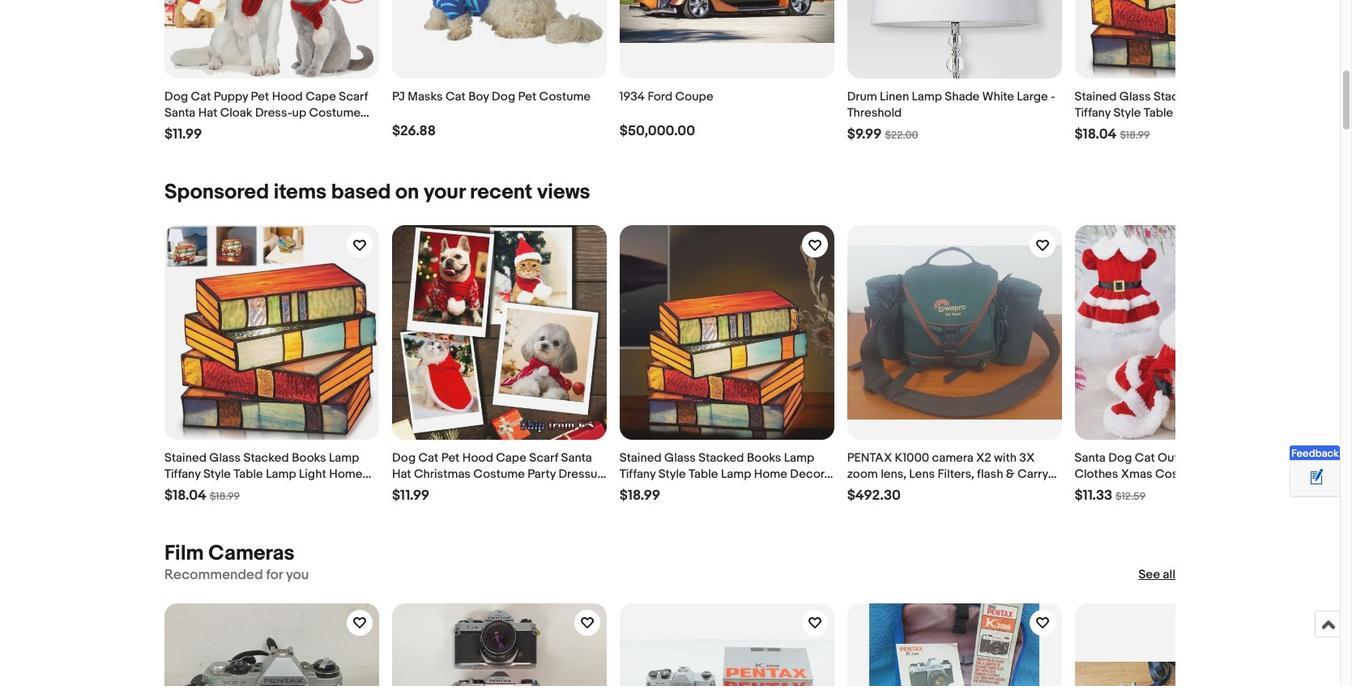 Task type: describe. For each thing, give the bounding box(es) containing it.
previous price $18.99 text field
[[210, 490, 240, 503]]

$12.59
[[1116, 490, 1146, 503]]

outfit
[[1158, 450, 1190, 466]]

1934 ford coupe
[[620, 89, 713, 104]]

your
[[424, 180, 465, 205]]

ford
[[648, 89, 673, 104]]

$11.99 for santa
[[164, 126, 202, 142]]

puppy inside dog cat pet hood cape scarf santa hat christmas costume party dressup puppy xmas
[[392, 483, 426, 498]]

recommended for you element
[[164, 567, 309, 584]]

party inside dog cat puppy pet hood cape scarf santa hat cloak dress-up costume cosplay party
[[213, 121, 241, 137]]

stacked for $18.99 text box
[[1154, 89, 1199, 104]]

pentax
[[847, 450, 892, 466]]

$11.33 $12.59
[[1075, 487, 1146, 504]]

decor inside the stained glass stacked books lamp tiffany style table lamp light home decor gift
[[164, 483, 199, 498]]

drum linen lamp shade white large - threshold $9.99 $22.00
[[847, 89, 1055, 142]]

table for $18.99 text box
[[1144, 105, 1173, 121]]

cloak
[[220, 105, 252, 121]]

$18.04 for decor
[[164, 487, 207, 504]]

pj
[[392, 89, 405, 104]]

1 horizontal spatial $18.99
[[620, 487, 660, 504]]

0 horizontal spatial stained glass stacked books lamp tiffany style table lamp home decor book lamps
[[620, 450, 824, 498]]

dressup
[[559, 466, 605, 482]]

film cameras
[[164, 541, 295, 566]]

sponsored
[[164, 180, 269, 205]]

cosplay
[[164, 121, 210, 137]]

cameras
[[208, 541, 295, 566]]

see
[[1139, 567, 1160, 583]]

style for previous price $18.99 text box
[[203, 466, 231, 482]]

$492.30
[[847, 487, 901, 504]]

2 horizontal spatial home
[[1209, 105, 1242, 121]]

linen
[[880, 89, 909, 104]]

based
[[331, 180, 391, 205]]

carry
[[1018, 466, 1048, 482]]

dog inside dog cat pet hood cape scarf santa hat christmas costume party dressup puppy xmas
[[392, 450, 416, 466]]

items
[[274, 180, 327, 205]]

cat inside dog cat puppy pet hood cape scarf santa hat cloak dress-up costume cosplay party
[[191, 89, 211, 104]]

2 horizontal spatial decor
[[1245, 105, 1279, 121]]

books for $18.99 text box
[[1202, 89, 1236, 104]]

all
[[1163, 567, 1175, 583]]

for
[[266, 567, 283, 583]]

on
[[395, 180, 419, 205]]

you
[[286, 567, 309, 583]]

costume inside santa dog cat outfit christmas cute clothes xmas costume pet fancy dress
[[1155, 466, 1207, 482]]

lens
[[909, 466, 935, 482]]

1 horizontal spatial style
[[658, 466, 686, 482]]

cute
[[1252, 450, 1279, 466]]

stained for $18.99 text box
[[1075, 89, 1117, 104]]

see all
[[1139, 567, 1175, 583]]

$26.88 text field
[[392, 123, 436, 140]]

zoom
[[847, 466, 878, 482]]

glass for previous price $18.99 text box
[[209, 450, 241, 466]]

$11.99 for hat
[[392, 487, 430, 504]]

$18.04 for book
[[1075, 126, 1117, 142]]

pj masks cat boy dog pet costume
[[392, 89, 591, 104]]

dress-
[[255, 105, 292, 121]]

dog inside dog cat puppy pet hood cape scarf santa hat cloak dress-up costume cosplay party
[[164, 89, 188, 104]]

$11.99 text field for hat
[[392, 487, 430, 504]]

-
[[1051, 89, 1055, 104]]

previous price $22.00 text field
[[885, 129, 918, 142]]

1 horizontal spatial stained
[[620, 450, 662, 466]]

$11.33 text field
[[1075, 487, 1112, 504]]

xmas inside dog cat pet hood cape scarf santa hat christmas costume party dressup puppy xmas
[[429, 483, 461, 498]]

home inside the stained glass stacked books lamp tiffany style table lamp light home decor gift
[[329, 466, 362, 482]]

feedback
[[1291, 447, 1339, 460]]

masks
[[408, 89, 443, 104]]

recommended for you
[[164, 567, 309, 583]]

1 horizontal spatial stacked
[[699, 450, 744, 466]]

0 vertical spatial book
[[1075, 121, 1103, 137]]

dress
[[1075, 483, 1107, 498]]

0 vertical spatial stained glass stacked books lamp tiffany style table lamp home decor book lamps
[[1075, 89, 1279, 137]]

bag
[[847, 483, 868, 498]]

$18.04 text field for decor
[[164, 487, 207, 504]]

coupe
[[675, 89, 713, 104]]

1 horizontal spatial lamps
[[1106, 121, 1142, 137]]

$18.04 $18.99 for gift
[[164, 487, 240, 504]]

cat inside dog cat pet hood cape scarf santa hat christmas costume party dressup puppy xmas
[[418, 450, 439, 466]]

recommended
[[164, 567, 263, 583]]

1 horizontal spatial table
[[689, 466, 718, 482]]

1934
[[620, 89, 645, 104]]

filters,
[[938, 466, 974, 482]]

white
[[982, 89, 1014, 104]]

film
[[164, 541, 204, 566]]

&
[[1006, 466, 1015, 482]]

$50,000.00
[[620, 123, 695, 139]]

0 horizontal spatial lamps
[[651, 483, 687, 498]]

christmas inside dog cat pet hood cape scarf santa hat christmas costume party dressup puppy xmas
[[414, 466, 471, 482]]



Task type: locate. For each thing, give the bounding box(es) containing it.
stained inside the stained glass stacked books lamp tiffany style table lamp light home decor gift
[[164, 450, 207, 466]]

tiffany inside the stained glass stacked books lamp tiffany style table lamp light home decor gift
[[164, 466, 201, 482]]

0 horizontal spatial hood
[[272, 89, 303, 104]]

$492.30 text field
[[847, 487, 901, 504]]

1 vertical spatial $11.99 text field
[[392, 487, 430, 504]]

1 horizontal spatial $18.04 $18.99
[[1075, 126, 1150, 142]]

1 horizontal spatial $18.04
[[1075, 126, 1117, 142]]

1 horizontal spatial santa
[[561, 450, 592, 466]]

1 vertical spatial $18.04
[[164, 487, 207, 504]]

1 horizontal spatial book
[[1075, 121, 1103, 137]]

$50,000.00 text field
[[620, 123, 695, 140]]

dog
[[164, 89, 188, 104], [492, 89, 515, 104], [392, 450, 416, 466], [1108, 450, 1132, 466]]

3x
[[1019, 450, 1035, 466]]

table for previous price $18.99 text box
[[234, 466, 263, 482]]

1 vertical spatial decor
[[790, 466, 824, 482]]

threshold
[[847, 105, 902, 121]]

0 horizontal spatial $11.99
[[164, 126, 202, 142]]

1 horizontal spatial home
[[754, 466, 787, 482]]

hood inside dog cat puppy pet hood cape scarf santa hat cloak dress-up costume cosplay party
[[272, 89, 303, 104]]

flash
[[977, 466, 1003, 482]]

puppy
[[214, 89, 248, 104], [392, 483, 426, 498]]

drum
[[847, 89, 877, 104]]

gift
[[201, 483, 222, 498]]

1 horizontal spatial xmas
[[1121, 466, 1152, 482]]

style for $18.99 text box
[[1113, 105, 1141, 121]]

pet
[[251, 89, 269, 104], [518, 89, 536, 104], [441, 450, 460, 466], [1209, 466, 1228, 482]]

1 vertical spatial hood
[[462, 450, 493, 466]]

0 horizontal spatial puppy
[[214, 89, 248, 104]]

0 horizontal spatial tiffany
[[164, 466, 201, 482]]

0 horizontal spatial santa
[[164, 105, 196, 121]]

$11.33
[[1075, 487, 1112, 504]]

2 horizontal spatial stained
[[1075, 89, 1117, 104]]

santa up cosplay
[[164, 105, 196, 121]]

0 horizontal spatial $18.99
[[210, 490, 240, 503]]

stained
[[1075, 89, 1117, 104], [164, 450, 207, 466], [620, 450, 662, 466]]

stained for previous price $18.99 text box
[[164, 450, 207, 466]]

0 horizontal spatial $18.04 text field
[[164, 487, 207, 504]]

0 vertical spatial $18.04 $18.99
[[1075, 126, 1150, 142]]

home
[[1209, 105, 1242, 121], [329, 466, 362, 482], [754, 466, 787, 482]]

1 vertical spatial $18.04 $18.99
[[164, 487, 240, 504]]

0 horizontal spatial $18.04
[[164, 487, 207, 504]]

sponsored items based on your recent views
[[164, 180, 590, 205]]

$18.04
[[1075, 126, 1117, 142], [164, 487, 207, 504]]

puppy inside dog cat puppy pet hood cape scarf santa hat cloak dress-up costume cosplay party
[[214, 89, 248, 104]]

0 horizontal spatial christmas
[[414, 466, 471, 482]]

$18.04 $18.99 for lamps
[[1075, 126, 1150, 142]]

santa
[[164, 105, 196, 121], [561, 450, 592, 466], [1075, 450, 1106, 466]]

0 horizontal spatial scarf
[[339, 89, 368, 104]]

$18.99 for stained glass stacked books lamp tiffany style table lamp light home decor gift
[[210, 490, 240, 503]]

1 horizontal spatial glass
[[664, 450, 696, 466]]

$9.99 text field
[[847, 126, 882, 143]]

santa up "clothes"
[[1075, 450, 1106, 466]]

1 horizontal spatial tiffany
[[620, 466, 656, 482]]

$26.88
[[392, 123, 436, 139]]

scarf inside dog cat pet hood cape scarf santa hat christmas costume party dressup puppy xmas
[[529, 450, 558, 466]]

0 horizontal spatial stacked
[[243, 450, 289, 466]]

2 horizontal spatial books
[[1202, 89, 1236, 104]]

1 horizontal spatial scarf
[[529, 450, 558, 466]]

0 vertical spatial christmas
[[1192, 450, 1249, 466]]

1 horizontal spatial party
[[528, 466, 556, 482]]

1 horizontal spatial hat
[[392, 466, 411, 482]]

tiffany for previous price $18.99 text box
[[164, 466, 201, 482]]

xmas inside santa dog cat outfit christmas cute clothes xmas costume pet fancy dress
[[1121, 466, 1152, 482]]

1 vertical spatial lamps
[[651, 483, 687, 498]]

$18.04 left previous price $18.99 text box
[[164, 487, 207, 504]]

clothes
[[1075, 466, 1118, 482]]

hood
[[272, 89, 303, 104], [462, 450, 493, 466]]

stained glass stacked books lamp tiffany style table lamp home decor book lamps
[[1075, 89, 1279, 137], [620, 450, 824, 498]]

1 horizontal spatial christmas
[[1192, 450, 1249, 466]]

0 vertical spatial $18.04 text field
[[1075, 126, 1117, 143]]

$22.00
[[885, 129, 918, 142]]

1 vertical spatial stained glass stacked books lamp tiffany style table lamp home decor book lamps
[[620, 450, 824, 498]]

stacked
[[1154, 89, 1199, 104], [243, 450, 289, 466], [699, 450, 744, 466]]

$18.04 left $18.99 text box
[[1075, 126, 1117, 142]]

1 vertical spatial $11.99
[[392, 487, 430, 504]]

santa inside dog cat pet hood cape scarf santa hat christmas costume party dressup puppy xmas
[[561, 450, 592, 466]]

hat inside dog cat pet hood cape scarf santa hat christmas costume party dressup puppy xmas
[[392, 466, 411, 482]]

$18.04 text field left previous price $18.99 text box
[[164, 487, 207, 504]]

lens,
[[881, 466, 906, 482]]

previous price $18.99 text field
[[1120, 129, 1150, 142]]

1 vertical spatial $18.04 text field
[[164, 487, 207, 504]]

party inside dog cat pet hood cape scarf santa hat christmas costume party dressup puppy xmas
[[528, 466, 556, 482]]

party left dressup
[[528, 466, 556, 482]]

2 horizontal spatial style
[[1113, 105, 1141, 121]]

0 horizontal spatial books
[[292, 450, 326, 466]]

0 vertical spatial scarf
[[339, 89, 368, 104]]

$18.04 text field for book
[[1075, 126, 1117, 143]]

stained up "gift"
[[164, 450, 207, 466]]

dog cat puppy pet hood cape scarf santa hat cloak dress-up costume cosplay party
[[164, 89, 368, 137]]

large
[[1017, 89, 1048, 104]]

hat
[[198, 105, 217, 121], [392, 466, 411, 482]]

style inside the stained glass stacked books lamp tiffany style table lamp light home decor gift
[[203, 466, 231, 482]]

previous price $12.59 text field
[[1116, 490, 1146, 503]]

1 vertical spatial puppy
[[392, 483, 426, 498]]

$18.04 $18.99
[[1075, 126, 1150, 142], [164, 487, 240, 504]]

dog inside santa dog cat outfit christmas cute clothes xmas costume pet fancy dress
[[1108, 450, 1132, 466]]

tiffany for $18.99 text box
[[1075, 105, 1111, 121]]

camera
[[932, 450, 973, 466]]

stained right '-'
[[1075, 89, 1117, 104]]

2 horizontal spatial glass
[[1119, 89, 1151, 104]]

cape inside dog cat pet hood cape scarf santa hat christmas costume party dressup puppy xmas
[[496, 450, 526, 466]]

costume inside dog cat pet hood cape scarf santa hat christmas costume party dressup puppy xmas
[[473, 466, 525, 482]]

x2
[[976, 450, 991, 466]]

0 horizontal spatial stained
[[164, 450, 207, 466]]

hood inside dog cat pet hood cape scarf santa hat christmas costume party dressup puppy xmas
[[462, 450, 493, 466]]

2 horizontal spatial santa
[[1075, 450, 1106, 466]]

party
[[213, 121, 241, 137], [528, 466, 556, 482]]

0 vertical spatial party
[[213, 121, 241, 137]]

up
[[292, 105, 306, 121]]

2 horizontal spatial stacked
[[1154, 89, 1199, 104]]

lamps
[[1106, 121, 1142, 137], [651, 483, 687, 498]]

1 horizontal spatial hood
[[462, 450, 493, 466]]

$9.99
[[847, 126, 882, 142]]

books
[[1202, 89, 1236, 104], [292, 450, 326, 466], [747, 450, 781, 466]]

dog cat pet hood cape scarf santa hat christmas costume party dressup puppy xmas
[[392, 450, 605, 498]]

1 horizontal spatial stained glass stacked books lamp tiffany style table lamp home decor book lamps
[[1075, 89, 1279, 137]]

santa dog cat outfit christmas cute clothes xmas costume pet fancy dress
[[1075, 450, 1279, 498]]

book
[[1075, 121, 1103, 137], [620, 483, 648, 498]]

1 horizontal spatial decor
[[790, 466, 824, 482]]

$11.99 text field
[[164, 126, 202, 143], [392, 487, 430, 504]]

$11.99 text field for santa
[[164, 126, 202, 143]]

$18.99
[[1120, 129, 1150, 142], [620, 487, 660, 504], [210, 490, 240, 503]]

stained glass stacked books lamp tiffany style table lamp light home decor gift
[[164, 450, 362, 498]]

pet inside dog cat puppy pet hood cape scarf santa hat cloak dress-up costume cosplay party
[[251, 89, 269, 104]]

cape inside dog cat puppy pet hood cape scarf santa hat cloak dress-up costume cosplay party
[[306, 89, 336, 104]]

santa inside dog cat puppy pet hood cape scarf santa hat cloak dress-up costume cosplay party
[[164, 105, 196, 121]]

2 horizontal spatial table
[[1144, 105, 1173, 121]]

1 vertical spatial cape
[[496, 450, 526, 466]]

books inside the stained glass stacked books lamp tiffany style table lamp light home decor gift
[[292, 450, 326, 466]]

glass for $18.99 text box
[[1119, 89, 1151, 104]]

1 horizontal spatial cape
[[496, 450, 526, 466]]

0 vertical spatial hood
[[272, 89, 303, 104]]

1 vertical spatial hat
[[392, 466, 411, 482]]

k1000
[[895, 450, 929, 466]]

books for previous price $18.99 text box
[[292, 450, 326, 466]]

cat inside santa dog cat outfit christmas cute clothes xmas costume pet fancy dress
[[1135, 450, 1155, 466]]

tiffany
[[1075, 105, 1111, 121], [164, 466, 201, 482], [620, 466, 656, 482]]

$18.04 text field
[[1075, 126, 1117, 143], [164, 487, 207, 504]]

1 horizontal spatial puppy
[[392, 483, 426, 498]]

see all link
[[1139, 567, 1175, 583]]

$18.99 for stained glass stacked books lamp tiffany style table lamp home decor book lamps
[[1120, 129, 1150, 142]]

table inside the stained glass stacked books lamp tiffany style table lamp light home decor gift
[[234, 466, 263, 482]]

santa up dressup
[[561, 450, 592, 466]]

$18.99 text field
[[620, 487, 660, 504]]

2 horizontal spatial $18.99
[[1120, 129, 1150, 142]]

1 vertical spatial party
[[528, 466, 556, 482]]

0 horizontal spatial $18.04 $18.99
[[164, 487, 240, 504]]

cape
[[306, 89, 336, 104], [496, 450, 526, 466]]

0 vertical spatial $11.99
[[164, 126, 202, 142]]

light
[[299, 466, 326, 482]]

0 vertical spatial hat
[[198, 105, 217, 121]]

2 horizontal spatial tiffany
[[1075, 105, 1111, 121]]

0 horizontal spatial $11.99 text field
[[164, 126, 202, 143]]

glass
[[1119, 89, 1151, 104], [209, 450, 241, 466], [664, 450, 696, 466]]

0 horizontal spatial table
[[234, 466, 263, 482]]

$11.99
[[164, 126, 202, 142], [392, 487, 430, 504]]

stained up $18.99 text box
[[620, 450, 662, 466]]

1 horizontal spatial $11.99
[[392, 487, 430, 504]]

scarf
[[339, 89, 368, 104], [529, 450, 558, 466]]

0 horizontal spatial cape
[[306, 89, 336, 104]]

1 horizontal spatial $18.04 text field
[[1075, 126, 1117, 143]]

1 vertical spatial xmas
[[429, 483, 461, 498]]

0 horizontal spatial party
[[213, 121, 241, 137]]

lamp inside drum linen lamp shade white large - threshold $9.99 $22.00
[[912, 89, 942, 104]]

film cameras link
[[164, 541, 295, 566]]

pentax k1000 camera x2 with 3x zoom lens, lens filters, flash & carry bag
[[847, 450, 1048, 498]]

style
[[1113, 105, 1141, 121], [203, 466, 231, 482], [658, 466, 686, 482]]

pet inside santa dog cat outfit christmas cute clothes xmas costume pet fancy dress
[[1209, 466, 1228, 482]]

scarf inside dog cat puppy pet hood cape scarf santa hat cloak dress-up costume cosplay party
[[339, 89, 368, 104]]

0 vertical spatial $18.04
[[1075, 126, 1117, 142]]

christmas inside santa dog cat outfit christmas cute clothes xmas costume pet fancy dress
[[1192, 450, 1249, 466]]

0 horizontal spatial style
[[203, 466, 231, 482]]

costume inside dog cat puppy pet hood cape scarf santa hat cloak dress-up costume cosplay party
[[309, 105, 361, 121]]

table
[[1144, 105, 1173, 121], [234, 466, 263, 482], [689, 466, 718, 482]]

pet inside dog cat pet hood cape scarf santa hat christmas costume party dressup puppy xmas
[[441, 450, 460, 466]]

lamp
[[912, 89, 942, 104], [1239, 89, 1269, 104], [1176, 105, 1206, 121], [329, 450, 359, 466], [784, 450, 814, 466], [266, 466, 296, 482], [721, 466, 751, 482]]

2 vertical spatial decor
[[164, 483, 199, 498]]

0 horizontal spatial home
[[329, 466, 362, 482]]

fancy
[[1231, 466, 1262, 482]]

1 vertical spatial christmas
[[414, 466, 471, 482]]

1 vertical spatial scarf
[[529, 450, 558, 466]]

0 vertical spatial cape
[[306, 89, 336, 104]]

0 vertical spatial puppy
[[214, 89, 248, 104]]

stacked for previous price $18.99 text box
[[243, 450, 289, 466]]

hat inside dog cat puppy pet hood cape scarf santa hat cloak dress-up costume cosplay party
[[198, 105, 217, 121]]

0 horizontal spatial hat
[[198, 105, 217, 121]]

party down cloak
[[213, 121, 241, 137]]

0 vertical spatial xmas
[[1121, 466, 1152, 482]]

views
[[537, 180, 590, 205]]

0 horizontal spatial decor
[[164, 483, 199, 498]]

recent
[[470, 180, 533, 205]]

stacked inside the stained glass stacked books lamp tiffany style table lamp light home decor gift
[[243, 450, 289, 466]]

santa inside santa dog cat outfit christmas cute clothes xmas costume pet fancy dress
[[1075, 450, 1106, 466]]

1 vertical spatial book
[[620, 483, 648, 498]]

with
[[994, 450, 1017, 466]]

glass inside the stained glass stacked books lamp tiffany style table lamp light home decor gift
[[209, 450, 241, 466]]

costume
[[539, 89, 591, 104], [309, 105, 361, 121], [473, 466, 525, 482], [1155, 466, 1207, 482]]

boy
[[468, 89, 489, 104]]

cat
[[191, 89, 211, 104], [446, 89, 466, 104], [418, 450, 439, 466], [1135, 450, 1155, 466]]

$18.04 text field left $18.99 text box
[[1075, 126, 1117, 143]]

1 horizontal spatial $11.99 text field
[[392, 487, 430, 504]]

1 horizontal spatial books
[[747, 450, 781, 466]]

0 horizontal spatial book
[[620, 483, 648, 498]]

0 vertical spatial lamps
[[1106, 121, 1142, 137]]

xmas
[[1121, 466, 1152, 482], [429, 483, 461, 498]]

0 horizontal spatial glass
[[209, 450, 241, 466]]

0 horizontal spatial xmas
[[429, 483, 461, 498]]

shade
[[945, 89, 980, 104]]

0 vertical spatial $11.99 text field
[[164, 126, 202, 143]]

0 vertical spatial decor
[[1245, 105, 1279, 121]]

christmas
[[1192, 450, 1249, 466], [414, 466, 471, 482]]



Task type: vqa. For each thing, say whether or not it's contained in the screenshot.
rightmost Home
yes



